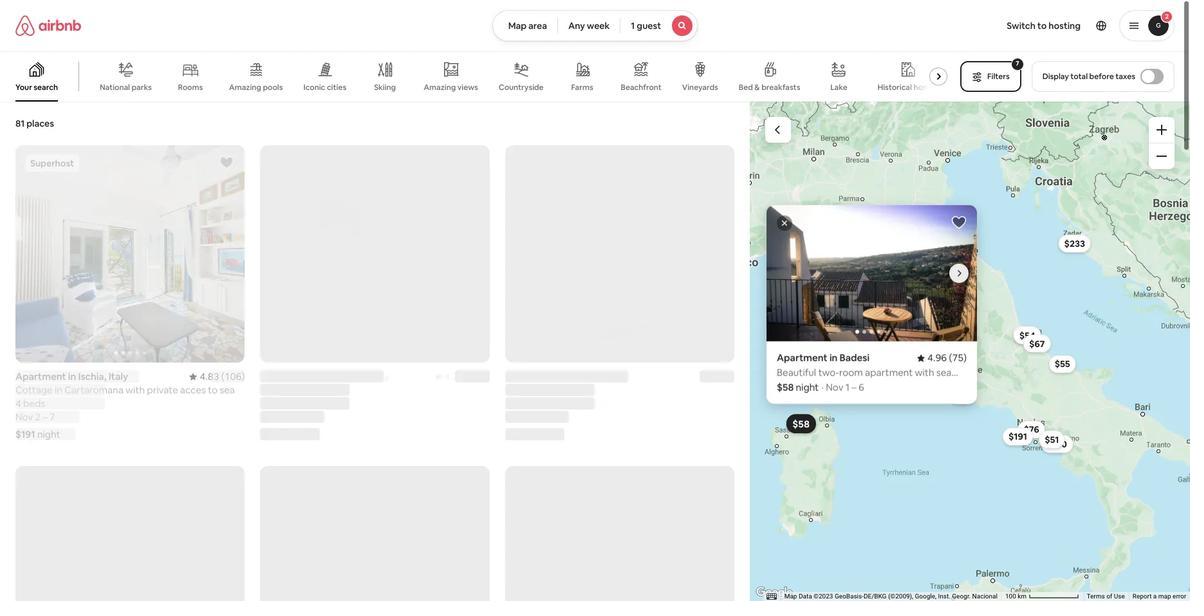 Task type: vqa. For each thing, say whether or not it's contained in the screenshot.
1 guest button
yes



Task type: describe. For each thing, give the bounding box(es) containing it.
stay with anna maria
[[505, 385, 597, 397]]

night inside the large room (la stanza grande) dec 2 – 7 $51 night
[[522, 429, 545, 441]]

cottage
[[15, 385, 53, 397]]

add to wishlist image
[[952, 215, 967, 230]]

stanza
[[585, 398, 614, 410]]

night inside apartment in ischia, italy cottage  in cartaromana with private acces to sea 4 beds nov 2 – 7 $191 night
[[37, 429, 60, 441]]

sea
[[220, 385, 235, 397]]

google image
[[753, 585, 796, 602]]

farms
[[571, 82, 593, 93]]

nov inside apartment in piombino, italy da valentina 1 bed nov 4 – 9 $58 night
[[260, 412, 278, 424]]

views
[[458, 82, 478, 93]]

amazing views
[[424, 82, 478, 93]]

room
[[547, 398, 570, 410]]

room
[[505, 371, 532, 383]]

$116 button
[[911, 351, 941, 369]]

inst.
[[938, 594, 951, 601]]

$191 button
[[1003, 428, 1033, 446]]

$140
[[1047, 439, 1067, 450]]

apartment for apartment in piombino, italy da valentina 1 bed nov 4 – 9 $58 night
[[260, 371, 311, 383]]

cities
[[327, 82, 347, 93]]

national
[[100, 82, 130, 93]]

valentina
[[275, 385, 316, 397]]

7 inside the large room (la stanza grande) dec 2 – 7 $51 night
[[540, 412, 545, 424]]

7 inside apartment in ischia, italy cottage  in cartaromana with private acces to sea 4 beds nov 2 – 7 $191 night
[[50, 412, 55, 424]]

map area button
[[492, 10, 558, 41]]

historical homes
[[878, 82, 938, 93]]

geobasis-
[[835, 594, 864, 601]]

zoom in image
[[1157, 125, 1167, 135]]

4.96 (75)
[[928, 352, 967, 364]]

$53
[[1019, 329, 1034, 341]]

1 inside button
[[631, 20, 635, 32]]

$191 inside button
[[1009, 431, 1028, 443]]

nacional
[[972, 594, 998, 601]]

close image
[[781, 219, 789, 227]]

display
[[1043, 71, 1069, 82]]

grande)
[[616, 398, 651, 410]]

6
[[859, 382, 864, 394]]

retired
[[604, 385, 636, 397]]

$76 button
[[1018, 421, 1045, 439]]

4.91 out of 5 average rating,  392 reviews image
[[679, 371, 735, 383]]

filters button
[[961, 61, 1022, 92]]

terms of use link
[[1087, 594, 1125, 601]]

apartment in ischia, italy cottage  in cartaromana with private acces to sea 4 beds nov 2 – 7 $191 night
[[15, 371, 235, 441]]

with inside apartment in ischia, italy cottage  in cartaromana with private acces to sea 4 beds nov 2 – 7 $191 night
[[126, 385, 145, 397]]

4 inside apartment in ischia, italy cottage  in cartaromana with private acces to sea 4 beds nov 2 – 7 $191 night
[[15, 398, 21, 410]]

$51 inside the large room (la stanza grande) dec 2 – 7 $51 night
[[505, 429, 520, 441]]

$53 button
[[1013, 326, 1040, 344]]

google map
showing 27 stays. region
[[750, 102, 1190, 602]]

any
[[568, 20, 585, 32]]

beds
[[23, 398, 45, 410]]

81
[[15, 118, 25, 129]]

·
[[822, 382, 824, 394]]

$191 inside apartment in ischia, italy cottage  in cartaromana with private acces to sea 4 beds nov 2 – 7 $191 night
[[15, 429, 35, 441]]

terms of use
[[1087, 594, 1125, 601]]

filters
[[988, 71, 1010, 82]]

beachfront
[[621, 82, 662, 93]]

4.72 (485)
[[445, 371, 490, 383]]

100 km
[[1006, 594, 1029, 601]]

switch to hosting
[[1007, 20, 1081, 32]]

(75)
[[949, 352, 967, 364]]

night inside apartment in piombino, italy da valentina 1 bed nov 4 – 9 $58 night
[[279, 429, 302, 441]]

vineyards
[[682, 82, 718, 93]]

1 horizontal spatial $58 button
[[858, 302, 885, 320]]

report a map error link
[[1133, 594, 1187, 601]]

$51 button
[[1039, 431, 1065, 449]]

stay
[[505, 385, 524, 397]]

de/bkg
[[864, 594, 887, 601]]

81 places
[[15, 118, 54, 129]]

$58 right $75 button
[[863, 305, 879, 317]]

to inside apartment in ischia, italy cottage  in cartaromana with private acces to sea 4 beds nov 2 – 7 $191 night
[[208, 385, 218, 397]]

$140 button
[[1041, 435, 1073, 453]]

$168 button
[[799, 218, 831, 236]]

apartment for apartment in ischia, italy cottage  in cartaromana with private acces to sea 4 beds nov 2 – 7 $191 night
[[15, 371, 66, 383]]

$75 button
[[812, 315, 839, 333]]

in for badesi
[[830, 352, 838, 364]]

4.96 out of 5 average rating,  75 reviews image
[[917, 352, 967, 364]]

error
[[1173, 594, 1187, 601]]

any week
[[568, 20, 610, 32]]

$58 left ·
[[777, 382, 794, 394]]

(485)
[[466, 371, 490, 383]]

1 vertical spatial $58 button
[[786, 414, 816, 434]]

dec
[[505, 412, 523, 424]]

nov inside google map
showing 27 stays. region
[[826, 382, 844, 394]]

$48 button
[[858, 302, 885, 320]]

$54 button
[[1014, 327, 1041, 345]]

2 with from the left
[[527, 385, 546, 397]]

3 italy from the left
[[582, 371, 602, 383]]

nov inside apartment in ischia, italy cottage  in cartaromana with private acces to sea 4 beds nov 2 – 7 $191 night
[[15, 412, 33, 424]]

taxes
[[1116, 71, 1136, 82]]

in for piombino,
[[313, 371, 321, 383]]

large
[[522, 398, 545, 410]]

google,
[[915, 594, 937, 601]]

bed
[[266, 398, 284, 410]]

your search
[[15, 82, 58, 93]]

4.91 (392)
[[690, 371, 735, 383]]

4.91
[[690, 371, 709, 383]]

map data ©2023 geobasis-de/bkg (©2009), google, inst. geogr. nacional
[[785, 594, 998, 601]]

map for map data ©2023 geobasis-de/bkg (©2009), google, inst. geogr. nacional
[[785, 594, 797, 601]]

amazing for amazing views
[[424, 82, 456, 93]]

skiing
[[374, 82, 396, 93]]

$233 button
[[1059, 235, 1091, 253]]

&
[[755, 82, 760, 93]]

rooms
[[178, 82, 203, 93]]

a
[[1154, 594, 1157, 601]]

$67 $140
[[1029, 338, 1067, 450]]

zoom out image
[[1157, 151, 1167, 162]]

map for map area
[[508, 20, 527, 32]]

1 inside google map
showing 27 stays. region
[[846, 382, 850, 394]]

2 inside the large room (la stanza grande) dec 2 – 7 $51 night
[[525, 412, 531, 424]]

use
[[1114, 594, 1125, 601]]



Task type: locate. For each thing, give the bounding box(es) containing it.
nov
[[826, 382, 844, 394], [15, 412, 33, 424], [260, 412, 278, 424]]

anna
[[548, 385, 571, 397]]

– inside google map
showing 27 stays. region
[[852, 382, 857, 394]]

total
[[1071, 71, 1088, 82]]

100
[[1006, 594, 1016, 601]]

group containing national parks
[[0, 52, 953, 102]]

$58 button down $58 night · nov 1 – 6
[[786, 414, 816, 434]]

amazing for amazing pools
[[229, 82, 261, 93]]

$168
[[805, 222, 825, 233]]

night inside google map
showing 27 stays. region
[[796, 382, 819, 394]]

2 horizontal spatial italy
[[582, 371, 602, 383]]

0 horizontal spatial amazing
[[229, 82, 261, 93]]

4.83 (106)
[[200, 371, 245, 383]]

apartment up $58 night · nov 1 – 6
[[777, 352, 828, 364]]

in up stay with anna maria
[[534, 371, 542, 383]]

2 inside apartment in ischia, italy cottage  in cartaromana with private acces to sea 4 beds nov 2 – 7 $191 night
[[35, 412, 41, 424]]

profile element
[[714, 0, 1175, 52]]

with up large
[[527, 385, 546, 397]]

7 down switch
[[1016, 59, 1020, 68]]

1 vertical spatial 4
[[280, 412, 286, 424]]

4 inside apartment in piombino, italy da valentina 1 bed nov 4 – 9 $58 night
[[280, 412, 286, 424]]

0 vertical spatial $58 button
[[858, 302, 885, 320]]

– inside apartment in piombino, italy da valentina 1 bed nov 4 – 9 $58 night
[[288, 412, 293, 424]]

amazing
[[424, 82, 456, 93], [229, 82, 261, 93]]

1 guest
[[631, 20, 661, 32]]

1 left 6
[[846, 382, 850, 394]]

2 horizontal spatial 2
[[1165, 12, 1169, 21]]

apartment inside google map
showing 27 stays. region
[[777, 352, 828, 364]]

2 vertical spatial 1
[[260, 398, 264, 410]]

1 horizontal spatial italy
[[370, 371, 390, 383]]

$116
[[917, 354, 935, 365]]

italy right piombino,
[[370, 371, 390, 383]]

– down beds
[[43, 412, 48, 424]]

group inside google map
showing 27 stays. region
[[767, 205, 977, 342]]

terms
[[1087, 594, 1105, 601]]

cartaromana
[[64, 385, 123, 397]]

with left private
[[126, 385, 145, 397]]

1
[[631, 20, 635, 32], [846, 382, 850, 394], [260, 398, 264, 410]]

0 horizontal spatial 1
[[260, 398, 264, 410]]

1 horizontal spatial $51
[[1045, 434, 1059, 446]]

apartment inside apartment in ischia, italy cottage  in cartaromana with private acces to sea 4 beds nov 2 – 7 $191 night
[[15, 371, 66, 383]]

apartment inside apartment in piombino, italy da valentina 1 bed nov 4 – 9 $58 night
[[260, 371, 311, 383]]

1 horizontal spatial amazing
[[424, 82, 456, 93]]

geogr.
[[952, 594, 971, 601]]

report a map error
[[1133, 594, 1187, 601]]

display total before taxes button
[[1032, 61, 1175, 92]]

night left ·
[[796, 382, 819, 394]]

iconic cities
[[304, 82, 347, 93]]

1 horizontal spatial $191
[[1009, 431, 1028, 443]]

map
[[508, 20, 527, 32], [785, 594, 797, 601]]

1 with from the left
[[126, 385, 145, 397]]

7 down "cottage"
[[50, 412, 55, 424]]

2 inside dropdown button
[[1165, 12, 1169, 21]]

2 button
[[1120, 10, 1175, 41]]

1 vertical spatial 1
[[846, 382, 850, 394]]

7 down large
[[540, 412, 545, 424]]

0 horizontal spatial 2
[[35, 412, 41, 424]]

in
[[830, 352, 838, 364], [68, 371, 76, 383], [313, 371, 321, 383], [534, 371, 542, 383], [55, 385, 62, 397]]

1 horizontal spatial nov
[[260, 412, 278, 424]]

(106)
[[221, 371, 245, 383]]

$58 down $58 night · nov 1 – 6
[[793, 418, 810, 430]]

$191 down beds
[[15, 429, 35, 441]]

in right "cottage"
[[55, 385, 62, 397]]

bed & breakfasts
[[739, 82, 801, 93]]

keyboard shortcuts image
[[767, 595, 777, 601]]

badesi
[[840, 352, 870, 364]]

$50
[[955, 390, 971, 401]]

$51 down dec
[[505, 429, 520, 441]]

$191 left $51 button on the right of the page
[[1009, 431, 1028, 443]]

italy right the 'ischia,'
[[109, 371, 128, 383]]

apartment up the valentina
[[260, 371, 311, 383]]

2 horizontal spatial apartment
[[777, 352, 828, 364]]

– inside the large room (la stanza grande) dec 2 – 7 $51 night
[[533, 412, 538, 424]]

$191
[[15, 429, 35, 441], [1009, 431, 1028, 443]]

$58 button right $75
[[858, 302, 885, 320]]

da
[[260, 385, 273, 397]]

1 horizontal spatial 2
[[525, 412, 531, 424]]

9
[[295, 412, 300, 424]]

apartment in piombino, italy da valentina 1 bed nov 4 – 9 $58 night
[[260, 371, 390, 441]]

0 horizontal spatial map
[[508, 20, 527, 32]]

nov down beds
[[15, 412, 33, 424]]

display total before taxes
[[1043, 71, 1136, 82]]

– down large
[[533, 412, 538, 424]]

– left the 9 on the left bottom of page
[[288, 412, 293, 424]]

lake
[[831, 82, 848, 93]]

0 vertical spatial 4
[[15, 398, 21, 410]]

map left area
[[508, 20, 527, 32]]

parks
[[132, 82, 152, 93]]

$58 night · nov 1 – 6
[[777, 382, 864, 394]]

italy for apartment in ischia, italy
[[109, 371, 128, 383]]

0 vertical spatial to
[[1038, 20, 1047, 32]]

0 horizontal spatial 4
[[15, 398, 21, 410]]

$51 inside button
[[1045, 434, 1059, 446]]

$51
[[505, 429, 520, 441], [1045, 434, 1059, 446]]

$58 inside apartment in piombino, italy da valentina 1 bed nov 4 – 9 $58 night
[[260, 429, 277, 441]]

$76
[[1024, 424, 1040, 436]]

2 horizontal spatial 1
[[846, 382, 850, 394]]

4.83
[[200, 371, 219, 383]]

nov down bed
[[260, 412, 278, 424]]

map inside button
[[508, 20, 527, 32]]

amazing left pools
[[229, 82, 261, 93]]

italy up maria
[[582, 371, 602, 383]]

1 italy from the left
[[109, 371, 128, 383]]

4.83 out of 5 average rating,  106 reviews image
[[190, 371, 245, 383]]

$75
[[818, 318, 833, 330]]

apartment up "cottage"
[[15, 371, 66, 383]]

in inside region
[[830, 352, 838, 364]]

1 horizontal spatial 7
[[540, 412, 545, 424]]

map
[[1159, 594, 1171, 601]]

to right switch
[[1038, 20, 1047, 32]]

in up the valentina
[[313, 371, 321, 383]]

in for ischia,
[[68, 371, 76, 383]]

area
[[529, 20, 547, 32]]

in inside apartment in piombino, italy da valentina 1 bed nov 4 – 9 $58 night
[[313, 371, 321, 383]]

salerno,
[[544, 371, 580, 383]]

italy inside apartment in piombino, italy da valentina 1 bed nov 4 – 9 $58 night
[[370, 371, 390, 383]]

italy inside apartment in ischia, italy cottage  in cartaromana with private acces to sea 4 beds nov 2 – 7 $191 night
[[109, 371, 128, 383]]

1 vertical spatial map
[[785, 594, 797, 601]]

km
[[1018, 594, 1027, 601]]

none search field containing map area
[[492, 10, 698, 41]]

pools
[[263, 82, 283, 93]]

0 horizontal spatial with
[[126, 385, 145, 397]]

$58 down bed
[[260, 429, 277, 441]]

$323 button
[[842, 244, 874, 262]]

0 horizontal spatial $51
[[505, 429, 520, 441]]

$67
[[1029, 338, 1045, 350]]

night down the 9 on the left bottom of page
[[279, 429, 302, 441]]

amazing left views
[[424, 82, 456, 93]]

0 horizontal spatial $191
[[15, 429, 35, 441]]

(©2009),
[[888, 594, 914, 601]]

4.96
[[928, 352, 947, 364]]

0 horizontal spatial to
[[208, 385, 218, 397]]

apartment for apartment in badesi
[[777, 352, 828, 364]]

nov right ·
[[826, 382, 844, 394]]

hosting
[[1049, 20, 1081, 32]]

to down 4.83
[[208, 385, 218, 397]]

with
[[126, 385, 145, 397], [527, 385, 546, 397]]

add to wishlist: apartment in ischia, italy image
[[219, 155, 235, 171]]

1 horizontal spatial 4
[[280, 412, 286, 424]]

to inside profile element
[[1038, 20, 1047, 32]]

of
[[1107, 594, 1113, 601]]

italy for apartment in piombino, italy
[[370, 371, 390, 383]]

week
[[587, 20, 610, 32]]

before
[[1090, 71, 1114, 82]]

1 horizontal spatial with
[[527, 385, 546, 397]]

1 left 'guest'
[[631, 20, 635, 32]]

in left badesi on the bottom right of page
[[830, 352, 838, 364]]

1 horizontal spatial 1
[[631, 20, 635, 32]]

7
[[1016, 59, 1020, 68], [50, 412, 55, 424], [540, 412, 545, 424]]

the
[[505, 398, 520, 410]]

2 italy from the left
[[370, 371, 390, 383]]

0 vertical spatial 1
[[631, 20, 635, 32]]

switch
[[1007, 20, 1036, 32]]

0 horizontal spatial 7
[[50, 412, 55, 424]]

in left the 'ischia,'
[[68, 371, 76, 383]]

©2023
[[814, 594, 833, 601]]

1 horizontal spatial apartment
[[260, 371, 311, 383]]

countryside
[[499, 82, 544, 93]]

4 left beds
[[15, 398, 21, 410]]

group
[[0, 52, 953, 102], [15, 146, 245, 363], [260, 146, 490, 363], [505, 146, 735, 363], [767, 205, 977, 342], [15, 467, 245, 602], [260, 467, 490, 602]]

in for salerno,
[[534, 371, 542, 383]]

$51 right $76
[[1045, 434, 1059, 446]]

4 left the 9 on the left bottom of page
[[280, 412, 286, 424]]

1 vertical spatial to
[[208, 385, 218, 397]]

ischia,
[[78, 371, 107, 383]]

0 horizontal spatial italy
[[109, 371, 128, 383]]

report
[[1133, 594, 1152, 601]]

1 horizontal spatial to
[[1038, 20, 1047, 32]]

night down beds
[[37, 429, 60, 441]]

0 horizontal spatial apartment
[[15, 371, 66, 383]]

iconic
[[304, 82, 325, 93]]

–
[[852, 382, 857, 394], [43, 412, 48, 424], [288, 412, 293, 424], [533, 412, 538, 424]]

piombino,
[[323, 371, 368, 383]]

1 horizontal spatial map
[[785, 594, 797, 601]]

4.72 out of 5 average rating,  485 reviews image
[[434, 371, 490, 383]]

– left 6
[[852, 382, 857, 394]]

acces
[[180, 385, 206, 397]]

1 inside apartment in piombino, italy da valentina 1 bed nov 4 – 9 $58 night
[[260, 398, 264, 410]]

map left "data"
[[785, 594, 797, 601]]

any week button
[[558, 10, 621, 41]]

None search field
[[492, 10, 698, 41]]

– inside apartment in ischia, italy cottage  in cartaromana with private acces to sea 4 beds nov 2 – 7 $191 night
[[43, 412, 48, 424]]

0 horizontal spatial nov
[[15, 412, 33, 424]]

0 vertical spatial map
[[508, 20, 527, 32]]

0 horizontal spatial $58 button
[[786, 414, 816, 434]]

to
[[1038, 20, 1047, 32], [208, 385, 218, 397]]

private
[[147, 385, 178, 397]]

2 horizontal spatial nov
[[826, 382, 844, 394]]

amazing pools
[[229, 82, 283, 93]]

night down dec
[[522, 429, 545, 441]]

2 horizontal spatial 7
[[1016, 59, 1020, 68]]

1 left bed
[[260, 398, 264, 410]]

(la
[[573, 398, 583, 410]]

breakfasts
[[762, 82, 801, 93]]

$48
[[863, 305, 880, 317]]



